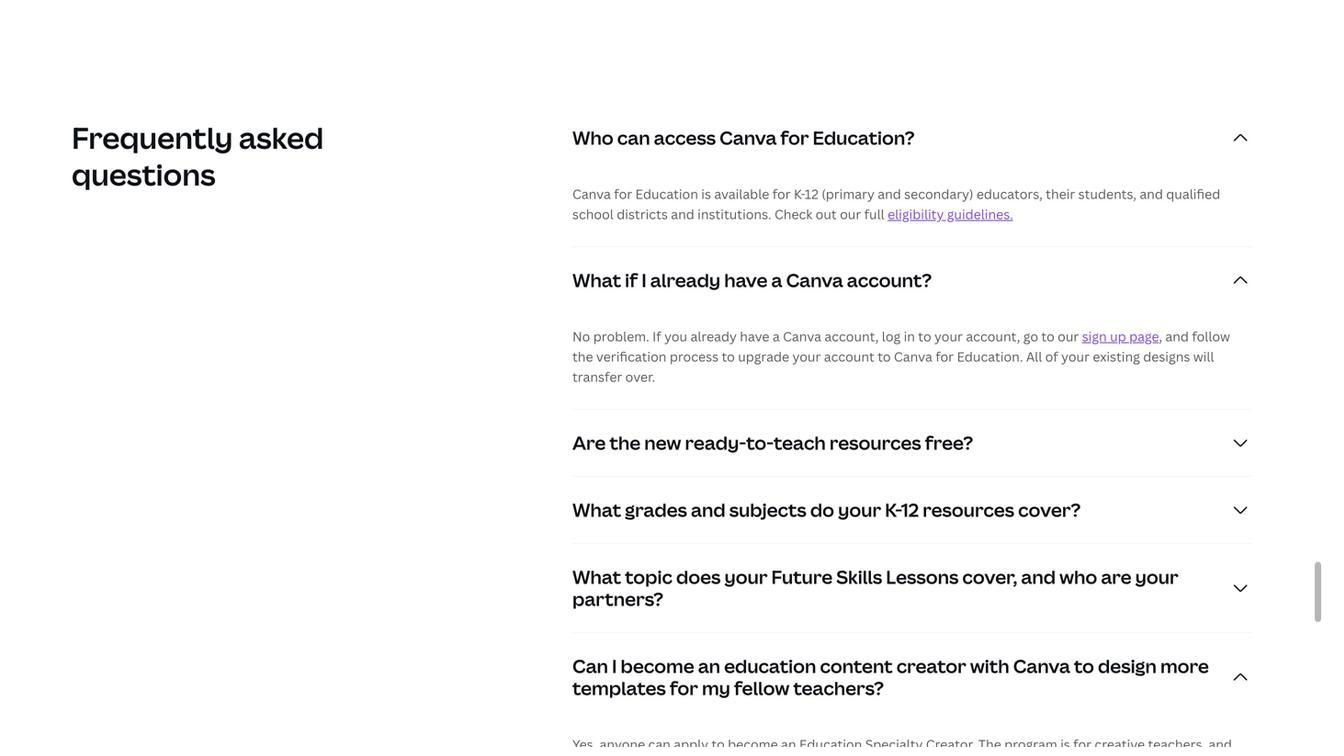 Task type: vqa. For each thing, say whether or not it's contained in the screenshot.
Notepads
no



Task type: locate. For each thing, give the bounding box(es) containing it.
canva down out
[[787, 268, 844, 293]]

topic
[[625, 565, 673, 590]]

future
[[772, 565, 833, 590]]

school
[[573, 206, 614, 223]]

i right if
[[642, 268, 647, 293]]

for
[[781, 125, 809, 150], [614, 185, 633, 203], [773, 185, 791, 203], [936, 348, 954, 365], [670, 676, 699, 701]]

1 horizontal spatial account,
[[967, 328, 1021, 345]]

the right are
[[610, 430, 641, 456]]

1 horizontal spatial the
[[610, 430, 641, 456]]

for left education? at the right top of the page
[[781, 125, 809, 150]]

are
[[573, 430, 606, 456]]

with
[[971, 654, 1010, 679]]

educators,
[[977, 185, 1043, 203]]

for left education.
[[936, 348, 954, 365]]

to-
[[747, 430, 774, 456]]

canva inside , and follow the verification process to upgrade your account to canva for education. all of your existing designs will transfer over.
[[894, 348, 933, 365]]

1 horizontal spatial i
[[642, 268, 647, 293]]

1 vertical spatial what
[[573, 497, 622, 523]]

resources down free? at the bottom of the page
[[923, 497, 1015, 523]]

in
[[904, 328, 916, 345]]

and left who
[[1022, 565, 1056, 590]]

already up process
[[691, 328, 737, 345]]

will
[[1194, 348, 1215, 365]]

up
[[1111, 328, 1127, 345]]

what left the grades
[[573, 497, 622, 523]]

and inside dropdown button
[[691, 497, 726, 523]]

1 vertical spatial i
[[612, 654, 617, 679]]

k- inside the canva for education is available for k-12 (primary and secondary) educators, their students, and qualified school districts and institutions. check out our full
[[794, 185, 805, 203]]

if
[[625, 268, 638, 293]]

grades
[[625, 497, 688, 523]]

12 inside the canva for education is available for k-12 (primary and secondary) educators, their students, and qualified school districts and institutions. check out our full
[[805, 185, 819, 203]]

your
[[935, 328, 963, 345], [793, 348, 821, 365], [1062, 348, 1090, 365], [839, 497, 882, 523], [725, 565, 768, 590], [1136, 565, 1179, 590]]

have
[[725, 268, 768, 293], [740, 328, 770, 345]]

eligibility guidelines.
[[888, 206, 1014, 223]]

lessons
[[887, 565, 959, 590]]

resources
[[830, 430, 922, 456], [923, 497, 1015, 523]]

i right can
[[612, 654, 617, 679]]

your right are
[[1136, 565, 1179, 590]]

0 horizontal spatial the
[[573, 348, 593, 365]]

institutions.
[[698, 206, 772, 223]]

canva inside can i become an education content creator with canva to design more templates for my fellow teachers?
[[1014, 654, 1071, 679]]

to right process
[[722, 348, 735, 365]]

1 vertical spatial resources
[[923, 497, 1015, 523]]

account,
[[825, 328, 879, 345], [967, 328, 1021, 345]]

our up the of
[[1058, 328, 1080, 345]]

does
[[677, 565, 721, 590]]

the inside , and follow the verification process to upgrade your account to canva for education. all of your existing designs will transfer over.
[[573, 348, 593, 365]]

for inside who can access canva for education? dropdown button
[[781, 125, 809, 150]]

a inside what if i already have a canva account? dropdown button
[[772, 268, 783, 293]]

2 vertical spatial what
[[573, 565, 622, 590]]

0 vertical spatial resources
[[830, 430, 922, 456]]

over.
[[626, 368, 656, 386]]

0 vertical spatial our
[[840, 206, 862, 223]]

a down check
[[772, 268, 783, 293]]

1 horizontal spatial 12
[[902, 497, 920, 523]]

k- down are the new ready-to-teach resources free? dropdown button
[[885, 497, 902, 523]]

canva down in at the right
[[894, 348, 933, 365]]

for left my
[[670, 676, 699, 701]]

an
[[698, 654, 721, 679]]

1 vertical spatial our
[[1058, 328, 1080, 345]]

can
[[618, 125, 650, 150]]

my
[[702, 676, 731, 701]]

their
[[1046, 185, 1076, 203]]

our down (primary
[[840, 206, 862, 223]]

i
[[642, 268, 647, 293], [612, 654, 617, 679]]

0 horizontal spatial i
[[612, 654, 617, 679]]

have down institutions.
[[725, 268, 768, 293]]

k- for your
[[885, 497, 902, 523]]

0 vertical spatial a
[[772, 268, 783, 293]]

0 vertical spatial the
[[573, 348, 593, 365]]

what inside dropdown button
[[573, 497, 622, 523]]

account, up account
[[825, 328, 879, 345]]

12 up out
[[805, 185, 819, 203]]

12 down are the new ready-to-teach resources free? dropdown button
[[902, 497, 920, 523]]

0 horizontal spatial account,
[[825, 328, 879, 345]]

your inside dropdown button
[[839, 497, 882, 523]]

resources left free? at the bottom of the page
[[830, 430, 922, 456]]

check
[[775, 206, 813, 223]]

asked
[[239, 118, 324, 158]]

0 vertical spatial 12
[[805, 185, 819, 203]]

to inside can i become an education content creator with canva to design more templates for my fellow teachers?
[[1075, 654, 1095, 679]]

12
[[805, 185, 819, 203], [902, 497, 920, 523]]

canva up upgrade
[[783, 328, 822, 345]]

1 what from the top
[[573, 268, 622, 293]]

already
[[651, 268, 721, 293], [691, 328, 737, 345]]

our
[[840, 206, 862, 223], [1058, 328, 1080, 345]]

1 horizontal spatial k-
[[885, 497, 902, 523]]

1 vertical spatial the
[[610, 430, 641, 456]]

students,
[[1079, 185, 1137, 203]]

k- up check
[[794, 185, 805, 203]]

already right if
[[651, 268, 721, 293]]

have up upgrade
[[740, 328, 770, 345]]

and right the grades
[[691, 497, 726, 523]]

our inside the canva for education is available for k-12 (primary and secondary) educators, their students, and qualified school districts and institutions. check out our full
[[840, 206, 862, 223]]

for up the districts
[[614, 185, 633, 203]]

canva right with
[[1014, 654, 1071, 679]]

1 horizontal spatial our
[[1058, 328, 1080, 345]]

content
[[820, 654, 893, 679]]

0 horizontal spatial our
[[840, 206, 862, 223]]

0 vertical spatial what
[[573, 268, 622, 293]]

0 vertical spatial i
[[642, 268, 647, 293]]

guidelines.
[[948, 206, 1014, 223]]

0 vertical spatial k-
[[794, 185, 805, 203]]

no problem. if you already have a canva account, log in to your account, go to our sign up page
[[573, 328, 1160, 345]]

account, up education.
[[967, 328, 1021, 345]]

and right the ,
[[1166, 328, 1190, 345]]

free?
[[926, 430, 974, 456]]

1 vertical spatial a
[[773, 328, 780, 345]]

0 horizontal spatial k-
[[794, 185, 805, 203]]

what left topic
[[573, 565, 622, 590]]

what
[[573, 268, 622, 293], [573, 497, 622, 523], [573, 565, 622, 590]]

a up upgrade
[[773, 328, 780, 345]]

2 what from the top
[[573, 497, 622, 523]]

available
[[715, 185, 770, 203]]

k- inside dropdown button
[[885, 497, 902, 523]]

what topic does your future skills lessons cover, and who are your partners?
[[573, 565, 1179, 612]]

are the new ready-to-teach resources free?
[[573, 430, 974, 456]]

for inside , and follow the verification process to upgrade your account to canva for education. all of your existing designs will transfer over.
[[936, 348, 954, 365]]

what inside dropdown button
[[573, 268, 622, 293]]

to left design
[[1075, 654, 1095, 679]]

0 horizontal spatial resources
[[830, 430, 922, 456]]

sign
[[1083, 328, 1108, 345]]

what left if
[[573, 268, 622, 293]]

the down no
[[573, 348, 593, 365]]

canva up school
[[573, 185, 611, 203]]

who
[[573, 125, 614, 150]]

your right 'do'
[[839, 497, 882, 523]]

k-
[[794, 185, 805, 203], [885, 497, 902, 523]]

problem.
[[594, 328, 650, 345]]

a
[[772, 268, 783, 293], [773, 328, 780, 345]]

who can access canva for education? button
[[573, 105, 1252, 171]]

can
[[573, 654, 609, 679]]

1 horizontal spatial resources
[[923, 497, 1015, 523]]

and down education
[[671, 206, 695, 223]]

1 vertical spatial 12
[[902, 497, 920, 523]]

0 horizontal spatial 12
[[805, 185, 819, 203]]

12 for resources
[[902, 497, 920, 523]]

1 vertical spatial k-
[[885, 497, 902, 523]]

and up full
[[878, 185, 902, 203]]

to right go
[[1042, 328, 1055, 345]]

12 inside what grades and subjects do your k-12 resources cover? dropdown button
[[902, 497, 920, 523]]

0 vertical spatial already
[[651, 268, 721, 293]]

who can access canva for education?
[[573, 125, 915, 150]]

canva up available
[[720, 125, 777, 150]]

what inside what topic does your future skills lessons cover, and who are your partners?
[[573, 565, 622, 590]]

canva inside the canva for education is available for k-12 (primary and secondary) educators, their students, and qualified school districts and institutions. check out our full
[[573, 185, 611, 203]]

0 vertical spatial have
[[725, 268, 768, 293]]

eligibility guidelines. link
[[888, 206, 1014, 223]]

the
[[573, 348, 593, 365], [610, 430, 641, 456]]

3 what from the top
[[573, 565, 622, 590]]

what for what if i already have a canva account?
[[573, 268, 622, 293]]



Task type: describe. For each thing, give the bounding box(es) containing it.
creator
[[897, 654, 967, 679]]

secondary)
[[905, 185, 974, 203]]

eligibility
[[888, 206, 944, 223]]

i inside can i become an education content creator with canva to design more templates for my fellow teachers?
[[612, 654, 617, 679]]

access
[[654, 125, 716, 150]]

skills
[[837, 565, 883, 590]]

k- for for
[[794, 185, 805, 203]]

transfer
[[573, 368, 623, 386]]

, and follow the verification process to upgrade your account to canva for education. all of your existing designs will transfer over.
[[573, 328, 1231, 386]]

design
[[1099, 654, 1157, 679]]

what for what grades and subjects do your k-12 resources cover?
[[573, 497, 622, 523]]

go
[[1024, 328, 1039, 345]]

partners?
[[573, 587, 664, 612]]

teachers?
[[794, 676, 884, 701]]

districts
[[617, 206, 668, 223]]

and inside what topic does your future skills lessons cover, and who are your partners?
[[1022, 565, 1056, 590]]

,
[[1160, 328, 1163, 345]]

account
[[824, 348, 875, 365]]

education?
[[813, 125, 915, 150]]

ready-
[[685, 430, 747, 456]]

(primary
[[822, 185, 875, 203]]

i inside what if i already have a canva account? dropdown button
[[642, 268, 647, 293]]

page
[[1130, 328, 1160, 345]]

canva inside who can access canva for education? dropdown button
[[720, 125, 777, 150]]

canva for education is available for k-12 (primary and secondary) educators, their students, and qualified school districts and institutions. check out our full
[[573, 185, 1221, 223]]

do
[[811, 497, 835, 523]]

sign up page link
[[1083, 328, 1160, 345]]

what grades and subjects do your k-12 resources cover?
[[573, 497, 1081, 523]]

have inside dropdown button
[[725, 268, 768, 293]]

qualified
[[1167, 185, 1221, 203]]

for up check
[[773, 185, 791, 203]]

what topic does your future skills lessons cover, and who are your partners? button
[[573, 544, 1252, 633]]

no
[[573, 328, 591, 345]]

cover?
[[1019, 497, 1081, 523]]

your left account
[[793, 348, 821, 365]]

teach
[[774, 430, 826, 456]]

can i become an education content creator with canva to design more templates for my fellow teachers? button
[[573, 633, 1252, 722]]

who
[[1060, 565, 1098, 590]]

what for what topic does your future skills lessons cover, and who are your partners?
[[573, 565, 622, 590]]

if
[[653, 328, 662, 345]]

frequently asked questions
[[72, 118, 324, 194]]

new
[[645, 430, 682, 456]]

your right in at the right
[[935, 328, 963, 345]]

you
[[665, 328, 688, 345]]

templates
[[573, 676, 666, 701]]

out
[[816, 206, 837, 223]]

what if i already have a canva account? button
[[573, 247, 1252, 314]]

more
[[1161, 654, 1210, 679]]

what if i already have a canva account?
[[573, 268, 932, 293]]

existing
[[1093, 348, 1141, 365]]

resources inside dropdown button
[[923, 497, 1015, 523]]

1 vertical spatial already
[[691, 328, 737, 345]]

2 account, from the left
[[967, 328, 1021, 345]]

can i become an education content creator with canva to design more templates for my fellow teachers?
[[573, 654, 1210, 701]]

education.
[[957, 348, 1024, 365]]

account?
[[847, 268, 932, 293]]

of
[[1046, 348, 1059, 365]]

verification
[[597, 348, 667, 365]]

is
[[702, 185, 712, 203]]

are the new ready-to-teach resources free? button
[[573, 410, 1252, 476]]

follow
[[1193, 328, 1231, 345]]

canva inside what if i already have a canva account? dropdown button
[[787, 268, 844, 293]]

are
[[1102, 565, 1132, 590]]

fellow
[[735, 676, 790, 701]]

already inside dropdown button
[[651, 268, 721, 293]]

your right does
[[725, 565, 768, 590]]

frequently
[[72, 118, 233, 158]]

education
[[636, 185, 699, 203]]

education
[[725, 654, 817, 679]]

full
[[865, 206, 885, 223]]

log
[[882, 328, 901, 345]]

to down log
[[878, 348, 891, 365]]

the inside dropdown button
[[610, 430, 641, 456]]

subjects
[[730, 497, 807, 523]]

upgrade
[[738, 348, 790, 365]]

your right the of
[[1062, 348, 1090, 365]]

become
[[621, 654, 695, 679]]

and left the qualified
[[1140, 185, 1164, 203]]

for inside can i become an education content creator with canva to design more templates for my fellow teachers?
[[670, 676, 699, 701]]

all
[[1027, 348, 1043, 365]]

process
[[670, 348, 719, 365]]

to right in at the right
[[919, 328, 932, 345]]

cover,
[[963, 565, 1018, 590]]

1 vertical spatial have
[[740, 328, 770, 345]]

what grades and subjects do your k-12 resources cover? button
[[573, 477, 1252, 543]]

1 account, from the left
[[825, 328, 879, 345]]

resources inside dropdown button
[[830, 430, 922, 456]]

questions
[[72, 155, 216, 194]]

12 for (primary
[[805, 185, 819, 203]]

designs
[[1144, 348, 1191, 365]]

and inside , and follow the verification process to upgrade your account to canva for education. all of your existing designs will transfer over.
[[1166, 328, 1190, 345]]



